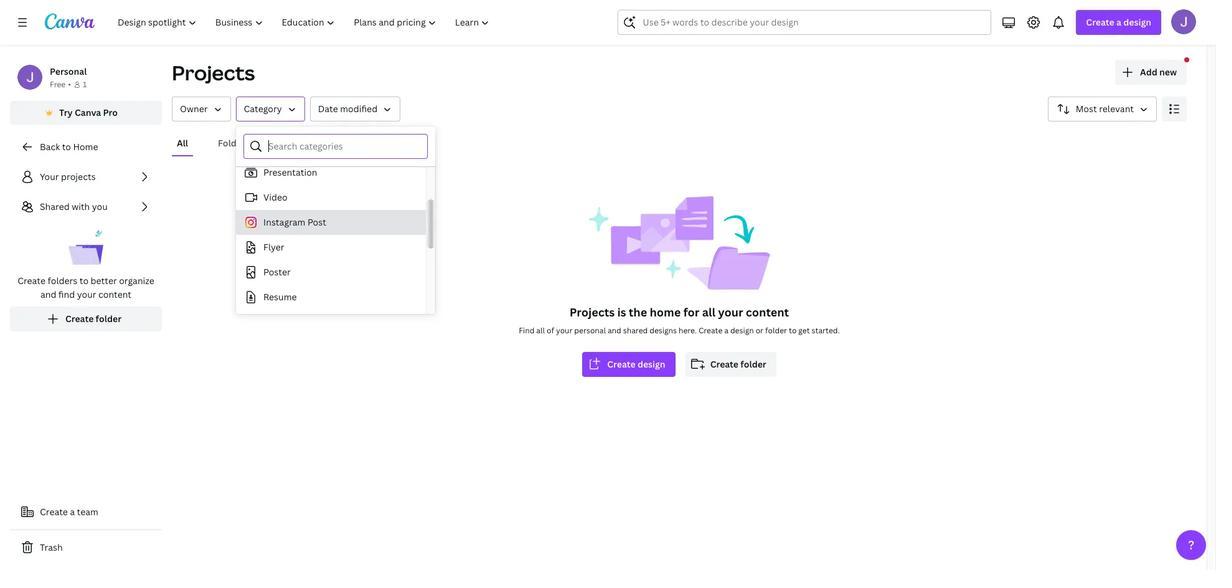 Task type: vqa. For each thing, say whether or not it's contained in the screenshot.
purchase history link
no



Task type: describe. For each thing, give the bounding box(es) containing it.
add
[[1141, 66, 1158, 78]]

free •
[[50, 79, 71, 90]]

shared with you link
[[10, 194, 162, 219]]

date modified
[[318, 103, 378, 115]]

images button
[[338, 131, 378, 155]]

trash
[[40, 541, 63, 553]]

team
[[77, 506, 98, 518]]

resume button
[[236, 285, 426, 310]]

presentation option
[[236, 160, 426, 185]]

shared
[[624, 325, 648, 336]]

create folders to better organize and find your content
[[18, 275, 154, 300]]

a for design
[[1117, 16, 1122, 28]]

flyer button
[[236, 235, 426, 260]]

1 vertical spatial create folder
[[711, 358, 767, 370]]

videos button
[[398, 131, 437, 155]]

images
[[343, 137, 373, 149]]

back
[[40, 141, 60, 153]]

the
[[629, 305, 648, 320]]

for
[[684, 305, 700, 320]]

1
[[83, 79, 87, 90]]

your projects
[[40, 171, 96, 183]]

of
[[547, 325, 555, 336]]

trash link
[[10, 535, 162, 560]]

with
[[72, 201, 90, 212]]

a inside "projects is the home for all your content find all of your personal and shared designs here. create a design or folder to get started."
[[725, 325, 729, 336]]

here.
[[679, 325, 697, 336]]

create a design
[[1087, 16, 1152, 28]]

create inside dropdown button
[[1087, 16, 1115, 28]]

Owner button
[[172, 97, 231, 122]]

design inside "projects is the home for all your content find all of your personal and shared designs here. create a design or folder to get started."
[[731, 325, 754, 336]]

try
[[59, 107, 73, 118]]

content inside "projects is the home for all your content find all of your personal and shared designs here. create a design or folder to get started."
[[746, 305, 790, 320]]

owner
[[180, 103, 208, 115]]

content inside create folders to better organize and find your content
[[98, 288, 132, 300]]

canva
[[75, 107, 101, 118]]

modified
[[340, 103, 378, 115]]

projects is the home for all your content find all of your personal and shared designs here. create a design or folder to get started.
[[519, 305, 840, 336]]

design inside dropdown button
[[1124, 16, 1152, 28]]

find
[[519, 325, 535, 336]]

folders
[[218, 137, 250, 149]]

Category button
[[236, 97, 305, 122]]

organize
[[119, 275, 154, 287]]

a for team
[[70, 506, 75, 518]]

back to home link
[[10, 135, 162, 160]]

presentation
[[264, 166, 317, 178]]

Search search field
[[643, 11, 967, 34]]

list box containing presentation
[[236, 85, 426, 484]]

create inside button
[[608, 358, 636, 370]]

post
[[308, 216, 326, 228]]

to inside create folders to better organize and find your content
[[80, 275, 89, 287]]

create inside create folders to better organize and find your content
[[18, 275, 45, 287]]

is
[[618, 305, 627, 320]]

create a team button
[[10, 500, 162, 525]]

create a team
[[40, 506, 98, 518]]

personal
[[50, 65, 87, 77]]

designs button
[[275, 131, 318, 155]]

video
[[264, 191, 288, 203]]

Search categories search field
[[269, 135, 420, 158]]

projects for projects is the home for all your content find all of your personal and shared designs here. create a design or folder to get started.
[[570, 305, 615, 320]]

poster button
[[236, 260, 426, 285]]

2 vertical spatial folder
[[741, 358, 767, 370]]

designs
[[650, 325, 677, 336]]

and inside "projects is the home for all your content find all of your personal and shared designs here. create a design or folder to get started."
[[608, 325, 622, 336]]

add new
[[1141, 66, 1178, 78]]

design inside button
[[638, 358, 666, 370]]

personal
[[575, 325, 606, 336]]



Task type: locate. For each thing, give the bounding box(es) containing it.
pro
[[103, 107, 118, 118]]

to inside "projects is the home for all your content find all of your personal and shared designs here. create a design or folder to get started."
[[790, 325, 797, 336]]

•
[[68, 79, 71, 90]]

0 horizontal spatial design
[[638, 358, 666, 370]]

instagram post button
[[236, 210, 426, 235]]

1 vertical spatial to
[[80, 275, 89, 287]]

1 horizontal spatial create folder button
[[686, 352, 777, 377]]

and inside create folders to better organize and find your content
[[40, 288, 56, 300]]

most
[[1077, 103, 1098, 115]]

flyer
[[264, 241, 285, 253]]

create folder down create folders to better organize and find your content
[[65, 313, 122, 325]]

all right for
[[703, 305, 716, 320]]

create folder button down find
[[10, 307, 162, 331]]

video button
[[236, 185, 426, 210]]

create folder
[[65, 313, 122, 325], [711, 358, 767, 370]]

folder
[[96, 313, 122, 325], [766, 325, 788, 336], [741, 358, 767, 370]]

0 vertical spatial create folder
[[65, 313, 122, 325]]

relevant
[[1100, 103, 1135, 115]]

2 vertical spatial a
[[70, 506, 75, 518]]

your
[[40, 171, 59, 183]]

Date modified button
[[310, 97, 401, 122]]

folder down better
[[96, 313, 122, 325]]

0 horizontal spatial to
[[62, 141, 71, 153]]

your right of
[[556, 325, 573, 336]]

to right back
[[62, 141, 71, 153]]

1 vertical spatial a
[[725, 325, 729, 336]]

a left or at the bottom of page
[[725, 325, 729, 336]]

content up or at the bottom of page
[[746, 305, 790, 320]]

1 horizontal spatial design
[[731, 325, 754, 336]]

and
[[40, 288, 56, 300], [608, 325, 622, 336]]

0 horizontal spatial all
[[537, 325, 545, 336]]

instagram post option
[[236, 210, 426, 235]]

to left better
[[80, 275, 89, 287]]

most relevant
[[1077, 103, 1135, 115]]

folder down or at the bottom of page
[[741, 358, 767, 370]]

get
[[799, 325, 810, 336]]

find
[[58, 288, 75, 300]]

folder right or at the bottom of page
[[766, 325, 788, 336]]

0 horizontal spatial content
[[98, 288, 132, 300]]

create a design button
[[1077, 10, 1162, 35]]

shared with you
[[40, 201, 108, 212]]

try canva pro button
[[10, 101, 162, 125]]

option
[[236, 310, 426, 335]]

a up add new dropdown button
[[1117, 16, 1122, 28]]

2 vertical spatial to
[[790, 325, 797, 336]]

1 vertical spatial all
[[537, 325, 545, 336]]

a left team
[[70, 506, 75, 518]]

designs
[[280, 137, 313, 149]]

None search field
[[618, 10, 992, 35]]

create folder button down or at the bottom of page
[[686, 352, 777, 377]]

folder inside "projects is the home for all your content find all of your personal and shared designs here. create a design or folder to get started."
[[766, 325, 788, 336]]

instagram
[[264, 216, 306, 228]]

top level navigation element
[[110, 10, 501, 35]]

a
[[1117, 16, 1122, 28], [725, 325, 729, 336], [70, 506, 75, 518]]

1 vertical spatial design
[[731, 325, 754, 336]]

1 horizontal spatial your
[[556, 325, 573, 336]]

to inside 'back to home' link
[[62, 141, 71, 153]]

your projects link
[[10, 164, 162, 189]]

resume
[[264, 291, 297, 303]]

2 horizontal spatial to
[[790, 325, 797, 336]]

list box
[[236, 85, 426, 484]]

list containing your projects
[[10, 164, 162, 331]]

projects up personal
[[570, 305, 615, 320]]

instagram post
[[264, 216, 326, 228]]

or
[[756, 325, 764, 336]]

0 vertical spatial your
[[77, 288, 96, 300]]

your right find
[[77, 288, 96, 300]]

projects
[[61, 171, 96, 183]]

create inside button
[[40, 506, 68, 518]]

videos
[[403, 137, 432, 149]]

0 horizontal spatial and
[[40, 288, 56, 300]]

your
[[77, 288, 96, 300], [719, 305, 744, 320], [556, 325, 573, 336]]

0 horizontal spatial a
[[70, 506, 75, 518]]

2 horizontal spatial a
[[1117, 16, 1122, 28]]

0 vertical spatial a
[[1117, 16, 1122, 28]]

content
[[98, 288, 132, 300], [746, 305, 790, 320]]

create
[[1087, 16, 1115, 28], [18, 275, 45, 287], [65, 313, 94, 325], [699, 325, 723, 336], [608, 358, 636, 370], [711, 358, 739, 370], [40, 506, 68, 518]]

and left find
[[40, 288, 56, 300]]

content down better
[[98, 288, 132, 300]]

2 horizontal spatial your
[[719, 305, 744, 320]]

you
[[92, 201, 108, 212]]

started.
[[812, 325, 840, 336]]

1 vertical spatial create folder button
[[686, 352, 777, 377]]

video option
[[236, 185, 426, 210]]

your inside create folders to better organize and find your content
[[77, 288, 96, 300]]

back to home
[[40, 141, 98, 153]]

folders
[[48, 275, 77, 287]]

create folder down or at the bottom of page
[[711, 358, 767, 370]]

poster
[[264, 266, 291, 278]]

add new button
[[1116, 60, 1188, 85]]

all
[[703, 305, 716, 320], [537, 325, 545, 336]]

try canva pro
[[59, 107, 118, 118]]

all button
[[172, 131, 193, 155]]

Sort by button
[[1049, 97, 1158, 122]]

all
[[177, 137, 188, 149]]

home
[[73, 141, 98, 153]]

projects
[[172, 59, 255, 86], [570, 305, 615, 320]]

0 vertical spatial design
[[1124, 16, 1152, 28]]

resume option
[[236, 285, 426, 310]]

projects for projects
[[172, 59, 255, 86]]

2 vertical spatial your
[[556, 325, 573, 336]]

create design
[[608, 358, 666, 370]]

1 vertical spatial and
[[608, 325, 622, 336]]

1 horizontal spatial a
[[725, 325, 729, 336]]

create inside "projects is the home for all your content find all of your personal and shared designs here. create a design or folder to get started."
[[699, 325, 723, 336]]

1 horizontal spatial and
[[608, 325, 622, 336]]

1 horizontal spatial content
[[746, 305, 790, 320]]

home
[[650, 305, 681, 320]]

0 vertical spatial all
[[703, 305, 716, 320]]

date
[[318, 103, 338, 115]]

1 horizontal spatial projects
[[570, 305, 615, 320]]

flyer option
[[236, 235, 426, 260]]

0 vertical spatial create folder button
[[10, 307, 162, 331]]

design down designs
[[638, 358, 666, 370]]

projects up "owner" button
[[172, 59, 255, 86]]

0 vertical spatial folder
[[96, 313, 122, 325]]

to
[[62, 141, 71, 153], [80, 275, 89, 287], [790, 325, 797, 336]]

better
[[91, 275, 117, 287]]

0 horizontal spatial create folder button
[[10, 307, 162, 331]]

design left or at the bottom of page
[[731, 325, 754, 336]]

create folder button
[[10, 307, 162, 331], [686, 352, 777, 377]]

2 horizontal spatial design
[[1124, 16, 1152, 28]]

and down 'is'
[[608, 325, 622, 336]]

0 vertical spatial and
[[40, 288, 56, 300]]

all left of
[[537, 325, 545, 336]]

0 horizontal spatial create folder
[[65, 313, 122, 325]]

category
[[244, 103, 282, 115]]

a inside create a team button
[[70, 506, 75, 518]]

1 vertical spatial content
[[746, 305, 790, 320]]

0 vertical spatial projects
[[172, 59, 255, 86]]

create design button
[[583, 352, 676, 377]]

a inside create a design dropdown button
[[1117, 16, 1122, 28]]

0 horizontal spatial projects
[[172, 59, 255, 86]]

design
[[1124, 16, 1152, 28], [731, 325, 754, 336], [638, 358, 666, 370]]

to left get
[[790, 325, 797, 336]]

projects inside "projects is the home for all your content find all of your personal and shared designs here. create a design or folder to get started."
[[570, 305, 615, 320]]

jacob simon image
[[1172, 9, 1197, 34]]

presentation button
[[236, 160, 426, 185]]

design left jacob simon 'image'
[[1124, 16, 1152, 28]]

1 vertical spatial projects
[[570, 305, 615, 320]]

your right for
[[719, 305, 744, 320]]

1 horizontal spatial create folder
[[711, 358, 767, 370]]

poster option
[[236, 260, 426, 285]]

0 vertical spatial content
[[98, 288, 132, 300]]

folders button
[[213, 131, 255, 155]]

1 horizontal spatial to
[[80, 275, 89, 287]]

list
[[10, 164, 162, 331]]

new
[[1160, 66, 1178, 78]]

2 vertical spatial design
[[638, 358, 666, 370]]

1 vertical spatial your
[[719, 305, 744, 320]]

shared
[[40, 201, 70, 212]]

free
[[50, 79, 66, 90]]

0 horizontal spatial your
[[77, 288, 96, 300]]

1 horizontal spatial all
[[703, 305, 716, 320]]

0 vertical spatial to
[[62, 141, 71, 153]]

1 vertical spatial folder
[[766, 325, 788, 336]]



